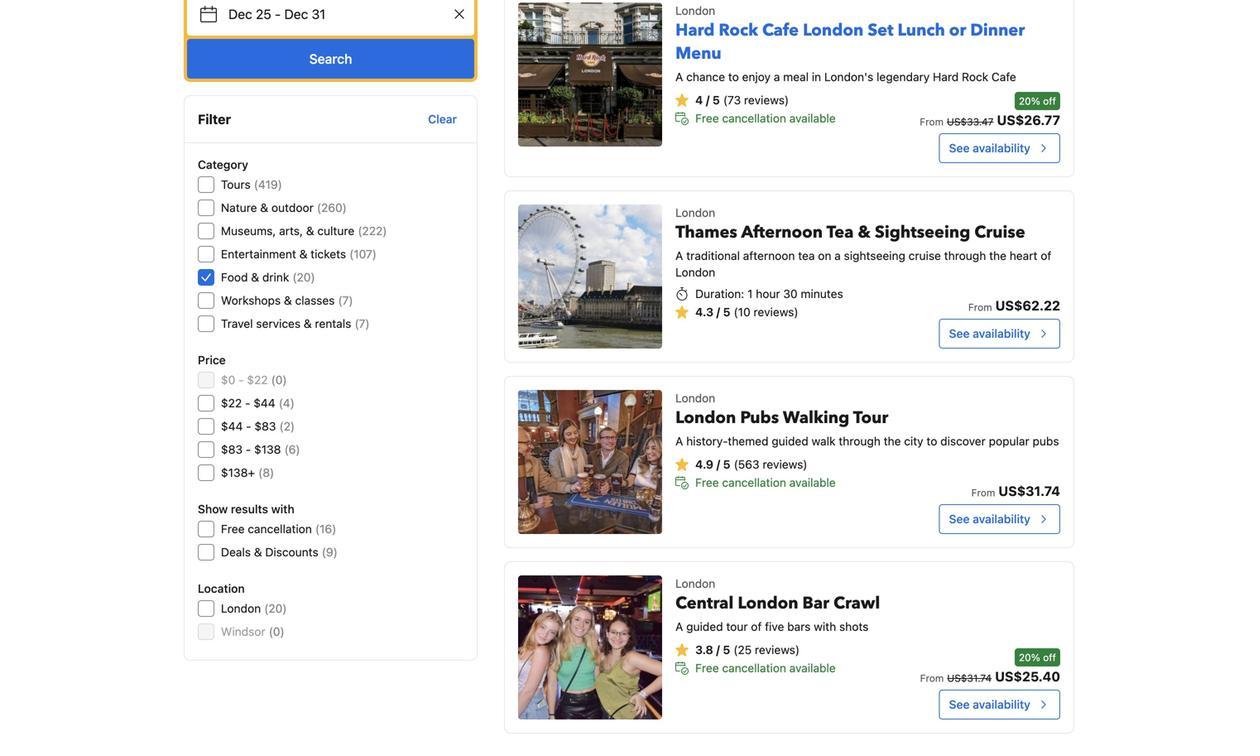 Task type: describe. For each thing, give the bounding box(es) containing it.
0 horizontal spatial with
[[271, 502, 295, 516]]

& up travel services & rentals (7)
[[284, 294, 292, 307]]

pubs
[[1033, 434, 1059, 448]]

(4)
[[279, 396, 295, 410]]

(73
[[723, 93, 741, 107]]

filter
[[198, 111, 231, 127]]

reviews) down duration: 1 hour 30 minutes
[[754, 305, 799, 319]]

$44 - $83 (2)
[[221, 419, 295, 433]]

duration:
[[696, 287, 745, 301]]

location
[[198, 582, 245, 595]]

available for bar
[[790, 661, 836, 675]]

clear
[[428, 112, 457, 126]]

culture
[[317, 224, 355, 238]]

of inside london thames afternoon tea & sightseeing cruise a traditional afternoon tea on a sightseeing cruise through the heart of london
[[1041, 249, 1052, 262]]

museums, arts, & culture (222)
[[221, 224, 387, 238]]

discounts
[[265, 545, 319, 559]]

five
[[765, 620, 784, 633]]

hard rock cafe london set lunch or dinner menu image
[[518, 2, 662, 147]]

0 vertical spatial rock
[[719, 19, 758, 42]]

history-
[[687, 434, 728, 448]]

london thames afternoon tea & sightseeing cruise a traditional afternoon tea on a sightseeing cruise through the heart of london
[[676, 206, 1052, 279]]

5 left (10
[[723, 305, 731, 319]]

london (20)
[[221, 602, 287, 615]]

or
[[950, 19, 967, 42]]

from us$62.22
[[969, 298, 1061, 313]]

cancellation for hard
[[722, 111, 787, 125]]

4.3
[[696, 305, 714, 319]]

us$25.40
[[995, 669, 1061, 684]]

available for walking
[[790, 476, 836, 489]]

london central london bar crawl a guided tour of five bars with shots
[[676, 577, 880, 633]]

with inside london central london bar crawl a guided tour of five bars with shots
[[814, 620, 836, 633]]

sightseeing
[[875, 221, 971, 244]]

workshops
[[221, 294, 281, 307]]

a inside london london pubs walking tour a history-themed guided walk through the city to discover popular pubs
[[676, 434, 683, 448]]

tours
[[221, 178, 251, 191]]

/ for central
[[716, 643, 720, 657]]

city
[[904, 434, 924, 448]]

free cancellation available for menu
[[696, 111, 836, 125]]

to inside london london pubs walking tour a history-themed guided walk through the city to discover popular pubs
[[927, 434, 938, 448]]

afternoon
[[743, 249, 795, 262]]

from us$33.47 us$26.77
[[920, 112, 1061, 128]]

crawl
[[834, 592, 880, 615]]

/ for hard
[[706, 93, 710, 107]]

1 horizontal spatial (7)
[[355, 317, 370, 330]]

availability for hard rock cafe london set lunch or dinner menu
[[973, 141, 1031, 155]]

set
[[868, 19, 894, 42]]

from for from us$62.22
[[969, 301, 993, 313]]

0 horizontal spatial cafe
[[763, 19, 799, 42]]

(25
[[734, 643, 752, 657]]

sightseeing
[[844, 249, 906, 262]]

1 vertical spatial (20)
[[264, 602, 287, 615]]

1 horizontal spatial cafe
[[992, 70, 1017, 84]]

- for $138
[[246, 443, 251, 456]]

0 horizontal spatial $22
[[221, 396, 242, 410]]

& right deals on the left bottom
[[254, 545, 262, 559]]

services
[[256, 317, 301, 330]]

entertainment & tickets (107)
[[221, 247, 377, 261]]

$22 - $44 (4)
[[221, 396, 295, 410]]

1 vertical spatial rock
[[962, 70, 989, 84]]

a inside london central london bar crawl a guided tour of five bars with shots
[[676, 620, 683, 633]]

- right the 25
[[275, 6, 281, 22]]

walking
[[783, 407, 850, 429]]

from for from us$31.74
[[972, 487, 996, 498]]

0 vertical spatial $44
[[254, 396, 275, 410]]

bar
[[803, 592, 830, 615]]

4.3 / 5 (10 reviews)
[[696, 305, 799, 319]]

2 dec from the left
[[284, 6, 308, 22]]

cancellation for central
[[722, 661, 787, 675]]

guided inside london central london bar crawl a guided tour of five bars with shots
[[687, 620, 723, 633]]

show results with
[[198, 502, 295, 516]]

$0 - $22 (0)
[[221, 373, 287, 387]]

search button
[[187, 39, 475, 79]]

20% off for central london bar crawl
[[1019, 652, 1057, 663]]

through inside london london pubs walking tour a history-themed guided walk through the city to discover popular pubs
[[839, 434, 881, 448]]

from us$31.74
[[972, 483, 1061, 499]]

tickets
[[311, 247, 346, 261]]

reviews) for pubs
[[763, 457, 808, 471]]

london hard rock cafe london set lunch or dinner menu a chance to enjoy a meal in london's legendary hard rock cafe
[[676, 4, 1025, 84]]

london pubs walking tour image
[[518, 390, 662, 534]]

duration: 1 hour 30 minutes
[[696, 287, 843, 301]]

see availability for london pubs walking tour
[[949, 512, 1031, 526]]

from us$31.74 us$25.40
[[920, 669, 1061, 684]]

deals & discounts (9)
[[221, 545, 338, 559]]

5 for london
[[723, 457, 731, 471]]

cruise
[[975, 221, 1026, 244]]

thames afternoon tea & sightseeing cruise image
[[518, 205, 662, 349]]

tours (419)
[[221, 178, 282, 191]]

0 vertical spatial $22
[[247, 373, 268, 387]]

minutes
[[801, 287, 843, 301]]

(9)
[[322, 545, 338, 559]]

to inside london hard rock cafe london set lunch or dinner menu a chance to enjoy a meal in london's legendary hard rock cafe
[[728, 70, 739, 84]]

(563
[[734, 457, 760, 471]]

show
[[198, 502, 228, 516]]

museums,
[[221, 224, 276, 238]]

off for central london bar crawl
[[1043, 652, 1057, 663]]

price
[[198, 353, 226, 367]]

availability for london pubs walking tour
[[973, 512, 1031, 526]]

free for london pubs walking tour
[[696, 476, 719, 489]]

traditional
[[687, 249, 740, 262]]

from for from us$31.74 us$25.40
[[920, 672, 944, 684]]

(10
[[734, 305, 751, 319]]

lunch
[[898, 19, 945, 42]]

0 vertical spatial (0)
[[271, 373, 287, 387]]

us$62.22
[[996, 298, 1061, 313]]

availability for thames afternoon tea & sightseeing cruise
[[973, 327, 1031, 340]]

dec 25 - dec 31
[[229, 6, 326, 22]]

see for thames afternoon tea & sightseeing cruise
[[949, 327, 970, 340]]

search
[[309, 51, 352, 67]]

nature
[[221, 201, 257, 214]]

- for $83
[[246, 419, 251, 433]]

windsor (0)
[[221, 625, 285, 638]]

5 for hard
[[713, 93, 720, 107]]

cruise
[[909, 249, 941, 262]]

discover
[[941, 434, 986, 448]]

the inside london london pubs walking tour a history-themed guided walk through the city to discover popular pubs
[[884, 434, 901, 448]]

travel
[[221, 317, 253, 330]]

in
[[812, 70, 821, 84]]

deals
[[221, 545, 251, 559]]

free cancellation available for walk
[[696, 476, 836, 489]]

0 vertical spatial $83
[[255, 419, 276, 433]]

see for hard rock cafe london set lunch or dinner menu
[[949, 141, 970, 155]]

1
[[748, 287, 753, 301]]

free cancellation (16)
[[221, 522, 336, 536]]

see availability for hard rock cafe london set lunch or dinner menu
[[949, 141, 1031, 155]]

food & drink (20)
[[221, 270, 315, 284]]

nature & outdoor (260)
[[221, 201, 347, 214]]

classes
[[295, 294, 335, 307]]

see availability for central london bar crawl
[[949, 698, 1031, 711]]



Task type: vqa. For each thing, say whether or not it's contained in the screenshot.
Genius in Save 10% With Genius You'Re Eligible For Discounts On Select Car Rentals.
no



Task type: locate. For each thing, give the bounding box(es) containing it.
us$33.47
[[947, 116, 994, 128]]

$83 left (2) at the left bottom of the page
[[255, 419, 276, 433]]

a inside london thames afternoon tea & sightseeing cruise a traditional afternoon tea on a sightseeing cruise through the heart of london
[[835, 249, 841, 262]]

workshops & classes (7)
[[221, 294, 353, 307]]

windsor
[[221, 625, 266, 638]]

cancellation
[[722, 111, 787, 125], [722, 476, 787, 489], [248, 522, 312, 536], [722, 661, 787, 675]]

1 vertical spatial with
[[814, 620, 836, 633]]

to right 'city'
[[927, 434, 938, 448]]

0 horizontal spatial (20)
[[264, 602, 287, 615]]

see for central london bar crawl
[[949, 698, 970, 711]]

reviews) down five
[[755, 643, 800, 657]]

tea
[[798, 249, 815, 262]]

2 available from the top
[[790, 476, 836, 489]]

3 available from the top
[[790, 661, 836, 675]]

1 horizontal spatial guided
[[772, 434, 809, 448]]

rock up us$33.47
[[962, 70, 989, 84]]

0 horizontal spatial through
[[839, 434, 881, 448]]

guided down central on the bottom
[[687, 620, 723, 633]]

to
[[728, 70, 739, 84], [927, 434, 938, 448]]

0 horizontal spatial guided
[[687, 620, 723, 633]]

$138+ (8)
[[221, 466, 274, 479]]

(260)
[[317, 201, 347, 214]]

4 availability from the top
[[973, 698, 1031, 711]]

from inside from us$33.47 us$26.77
[[920, 116, 944, 128]]

of inside london central london bar crawl a guided tour of five bars with shots
[[751, 620, 762, 633]]

a left meal
[[774, 70, 780, 84]]

see down from us$62.22
[[949, 327, 970, 340]]

1 horizontal spatial $22
[[247, 373, 268, 387]]

1 horizontal spatial $83
[[255, 419, 276, 433]]

reviews) right (563
[[763, 457, 808, 471]]

3 a from the top
[[676, 434, 683, 448]]

1 vertical spatial cafe
[[992, 70, 1017, 84]]

1 horizontal spatial rock
[[962, 70, 989, 84]]

a left history-
[[676, 434, 683, 448]]

1 horizontal spatial us$31.74
[[999, 483, 1061, 499]]

cancellation for london
[[722, 476, 787, 489]]

5 left (25
[[723, 643, 730, 657]]

hard
[[676, 19, 715, 42], [933, 70, 959, 84]]

- for $22
[[239, 373, 244, 387]]

a inside london hard rock cafe london set lunch or dinner menu a chance to enjoy a meal in london's legendary hard rock cafe
[[676, 70, 683, 84]]

2 20% off from the top
[[1019, 652, 1057, 663]]

4 see availability from the top
[[949, 698, 1031, 711]]

1 see from the top
[[949, 141, 970, 155]]

free up deals on the left bottom
[[221, 522, 245, 536]]

a inside london hard rock cafe london set lunch or dinner menu a chance to enjoy a meal in london's legendary hard rock cafe
[[774, 70, 780, 84]]

us$31.74 left us$25.40
[[948, 672, 992, 684]]

0 vertical spatial of
[[1041, 249, 1052, 262]]

availability down from us$62.22
[[973, 327, 1031, 340]]

4.9
[[696, 457, 714, 471]]

free cancellation available down 4 / 5 (73 reviews)
[[696, 111, 836, 125]]

tea
[[827, 221, 854, 244]]

(6)
[[284, 443, 300, 456]]

a left traditional at the top
[[676, 249, 683, 262]]

see availability down from us$31.74
[[949, 512, 1031, 526]]

$138+
[[221, 466, 255, 479]]

guided inside london london pubs walking tour a history-themed guided walk through the city to discover popular pubs
[[772, 434, 809, 448]]

1 horizontal spatial a
[[835, 249, 841, 262]]

- for $44
[[245, 396, 250, 410]]

reviews) for london
[[755, 643, 800, 657]]

off for hard rock cafe london set lunch or dinner menu
[[1043, 95, 1057, 107]]

free for hard rock cafe london set lunch or dinner menu
[[696, 111, 719, 125]]

1 free cancellation available from the top
[[696, 111, 836, 125]]

30
[[784, 287, 798, 301]]

1 horizontal spatial $44
[[254, 396, 275, 410]]

1 vertical spatial off
[[1043, 652, 1057, 663]]

the inside london thames afternoon tea & sightseeing cruise a traditional afternoon tea on a sightseeing cruise through the heart of london
[[990, 249, 1007, 262]]

(20) down entertainment & tickets (107)
[[293, 270, 315, 284]]

see availability down from us$62.22
[[949, 327, 1031, 340]]

from inside from us$31.74 us$25.40
[[920, 672, 944, 684]]

(8)
[[258, 466, 274, 479]]

hard up menu
[[676, 19, 715, 42]]

$22 up the $22 - $44 (4)
[[247, 373, 268, 387]]

(7)
[[338, 294, 353, 307], [355, 317, 370, 330]]

free cancellation available
[[696, 111, 836, 125], [696, 476, 836, 489], [696, 661, 836, 675]]

3 see availability from the top
[[949, 512, 1031, 526]]

1 vertical spatial guided
[[687, 620, 723, 633]]

- down the $22 - $44 (4)
[[246, 419, 251, 433]]

bars
[[788, 620, 811, 633]]

0 horizontal spatial a
[[774, 70, 780, 84]]

see availability for thames afternoon tea & sightseeing cruise
[[949, 327, 1031, 340]]

20% up us$25.40
[[1019, 652, 1041, 663]]

1 horizontal spatial through
[[945, 249, 986, 262]]

2 see availability from the top
[[949, 327, 1031, 340]]

through down tour
[[839, 434, 881, 448]]

free
[[696, 111, 719, 125], [696, 476, 719, 489], [221, 522, 245, 536], [696, 661, 719, 675]]

available for cafe
[[790, 111, 836, 125]]

1 horizontal spatial the
[[990, 249, 1007, 262]]

$44 down the $22 - $44 (4)
[[221, 419, 243, 433]]

$22 down $0
[[221, 396, 242, 410]]

a inside london thames afternoon tea & sightseeing cruise a traditional afternoon tea on a sightseeing cruise through the heart of london
[[676, 249, 683, 262]]

free for central london bar crawl
[[696, 661, 719, 675]]

2 vertical spatial available
[[790, 661, 836, 675]]

a right on
[[835, 249, 841, 262]]

1 horizontal spatial to
[[927, 434, 938, 448]]

hard right legendary
[[933, 70, 959, 84]]

0 horizontal spatial to
[[728, 70, 739, 84]]

available down walk
[[790, 476, 836, 489]]

$0
[[221, 373, 235, 387]]

0 horizontal spatial us$31.74
[[948, 672, 992, 684]]

cancellation down 4.9 / 5 (563 reviews) at the right bottom of page
[[722, 476, 787, 489]]

25
[[256, 6, 271, 22]]

&
[[260, 201, 268, 214], [858, 221, 871, 244], [306, 224, 314, 238], [299, 247, 308, 261], [251, 270, 259, 284], [284, 294, 292, 307], [304, 317, 312, 330], [254, 545, 262, 559]]

the down the cruise
[[990, 249, 1007, 262]]

a left chance
[[676, 70, 683, 84]]

rock up menu
[[719, 19, 758, 42]]

$22
[[247, 373, 268, 387], [221, 396, 242, 410]]

(0) up (4)
[[271, 373, 287, 387]]

available down in
[[790, 111, 836, 125]]

1 vertical spatial $83
[[221, 443, 243, 456]]

reviews) for rock
[[744, 93, 789, 107]]

from inside from us$62.22
[[969, 301, 993, 313]]

0 vertical spatial free cancellation available
[[696, 111, 836, 125]]

(7) right rentals at the top left
[[355, 317, 370, 330]]

through
[[945, 249, 986, 262], [839, 434, 881, 448]]

london london pubs walking tour a history-themed guided walk through the city to discover popular pubs
[[676, 391, 1059, 448]]

themed
[[728, 434, 769, 448]]

0 vertical spatial off
[[1043, 95, 1057, 107]]

& down 'classes'
[[304, 317, 312, 330]]

central london bar crawl image
[[518, 575, 662, 720]]

1 see availability from the top
[[949, 141, 1031, 155]]

4 / 5 (73 reviews)
[[696, 93, 789, 107]]

free down 3.8 at the right
[[696, 661, 719, 675]]

food
[[221, 270, 248, 284]]

2 off from the top
[[1043, 652, 1057, 663]]

1 vertical spatial through
[[839, 434, 881, 448]]

0 vertical spatial through
[[945, 249, 986, 262]]

1 availability from the top
[[973, 141, 1031, 155]]

0 horizontal spatial of
[[751, 620, 762, 633]]

rentals
[[315, 317, 351, 330]]

0 vertical spatial the
[[990, 249, 1007, 262]]

20% for central london bar crawl
[[1019, 652, 1041, 663]]

- down the $0 - $22 (0)
[[245, 396, 250, 410]]

entertainment
[[221, 247, 296, 261]]

1 a from the top
[[676, 70, 683, 84]]

20% off up us$25.40
[[1019, 652, 1057, 663]]

1 vertical spatial 20%
[[1019, 652, 1041, 663]]

0 horizontal spatial $44
[[221, 419, 243, 433]]

heart
[[1010, 249, 1038, 262]]

travel services & rentals (7)
[[221, 317, 370, 330]]

/ right 3.8 at the right
[[716, 643, 720, 657]]

cancellation down 4 / 5 (73 reviews)
[[722, 111, 787, 125]]

0 vertical spatial (7)
[[338, 294, 353, 307]]

1 available from the top
[[790, 111, 836, 125]]

a down central on the bottom
[[676, 620, 683, 633]]

the left 'city'
[[884, 434, 901, 448]]

1 20% from the top
[[1019, 95, 1041, 107]]

0 vertical spatial (20)
[[293, 270, 315, 284]]

meal
[[783, 70, 809, 84]]

reviews) down enjoy
[[744, 93, 789, 107]]

see availability down from us$33.47 us$26.77
[[949, 141, 1031, 155]]

0 horizontal spatial rock
[[719, 19, 758, 42]]

1 horizontal spatial dec
[[284, 6, 308, 22]]

-
[[275, 6, 281, 22], [239, 373, 244, 387], [245, 396, 250, 410], [246, 419, 251, 433], [246, 443, 251, 456]]

to left enjoy
[[728, 70, 739, 84]]

0 vertical spatial us$31.74
[[999, 483, 1061, 499]]

results
[[231, 502, 268, 516]]

/ right 4.9
[[717, 457, 720, 471]]

1 vertical spatial a
[[835, 249, 841, 262]]

4
[[696, 93, 703, 107]]

/ for london
[[717, 457, 720, 471]]

availability for central london bar crawl
[[973, 698, 1031, 711]]

& down museums, arts, & culture (222)
[[299, 247, 308, 261]]

guided
[[772, 434, 809, 448], [687, 620, 723, 633]]

see for london pubs walking tour
[[949, 512, 970, 526]]

/ right 4.3
[[717, 305, 720, 319]]

0 vertical spatial hard
[[676, 19, 715, 42]]

5 left (73 on the right top of page
[[713, 93, 720, 107]]

4.9 / 5 (563 reviews)
[[696, 457, 808, 471]]

through right cruise
[[945, 249, 986, 262]]

1 vertical spatial to
[[927, 434, 938, 448]]

$83
[[255, 419, 276, 433], [221, 443, 243, 456]]

see
[[949, 141, 970, 155], [949, 327, 970, 340], [949, 512, 970, 526], [949, 698, 970, 711]]

shots
[[840, 620, 869, 633]]

1 vertical spatial (0)
[[269, 625, 285, 638]]

through inside london thames afternoon tea & sightseeing cruise a traditional afternoon tea on a sightseeing cruise through the heart of london
[[945, 249, 986, 262]]

0 horizontal spatial $83
[[221, 443, 243, 456]]

free cancellation available down 4.9 / 5 (563 reviews) at the right bottom of page
[[696, 476, 836, 489]]

cancellation up deals & discounts (9)
[[248, 522, 312, 536]]

/ right 4
[[706, 93, 710, 107]]

& right arts,
[[306, 224, 314, 238]]

with down bar
[[814, 620, 836, 633]]

from inside from us$31.74
[[972, 487, 996, 498]]

$138
[[254, 443, 281, 456]]

available down the bars
[[790, 661, 836, 675]]

us$31.74 for from us$31.74 us$25.40
[[948, 672, 992, 684]]

central
[[676, 592, 734, 615]]

tour
[[726, 620, 748, 633]]

1 horizontal spatial hard
[[933, 70, 959, 84]]

free down 4
[[696, 111, 719, 125]]

/
[[706, 93, 710, 107], [717, 305, 720, 319], [717, 457, 720, 471], [716, 643, 720, 657]]

cafe up from us$33.47 us$26.77
[[992, 70, 1017, 84]]

(7) up rentals at the top left
[[338, 294, 353, 307]]

2 see from the top
[[949, 327, 970, 340]]

3 see from the top
[[949, 512, 970, 526]]

1 dec from the left
[[229, 6, 252, 22]]

1 vertical spatial free cancellation available
[[696, 476, 836, 489]]

3 availability from the top
[[973, 512, 1031, 526]]

1 off from the top
[[1043, 95, 1057, 107]]

(0)
[[271, 373, 287, 387], [269, 625, 285, 638]]

on
[[818, 249, 832, 262]]

& right tea
[[858, 221, 871, 244]]

dec
[[229, 6, 252, 22], [284, 6, 308, 22]]

(16)
[[315, 522, 336, 536]]

0 horizontal spatial dec
[[229, 6, 252, 22]]

cancellation down 3.8 / 5 (25 reviews)
[[722, 661, 787, 675]]

- right $0
[[239, 373, 244, 387]]

5 for central
[[723, 643, 730, 657]]

4 see from the top
[[949, 698, 970, 711]]

1 vertical spatial the
[[884, 434, 901, 448]]

(107)
[[350, 247, 377, 261]]

a
[[774, 70, 780, 84], [835, 249, 841, 262]]

see down from us$31.74 us$25.40
[[949, 698, 970, 711]]

availability down from us$31.74
[[973, 512, 1031, 526]]

free cancellation available down 3.8 / 5 (25 reviews)
[[696, 661, 836, 675]]

& down the (419)
[[260, 201, 268, 214]]

available
[[790, 111, 836, 125], [790, 476, 836, 489], [790, 661, 836, 675]]

1 vertical spatial of
[[751, 620, 762, 633]]

2 a from the top
[[676, 249, 683, 262]]

see availability
[[949, 141, 1031, 155], [949, 327, 1031, 340], [949, 512, 1031, 526], [949, 698, 1031, 711]]

dec left the 25
[[229, 6, 252, 22]]

20% for hard rock cafe london set lunch or dinner menu
[[1019, 95, 1041, 107]]

arts,
[[279, 224, 303, 238]]

1 vertical spatial us$31.74
[[948, 672, 992, 684]]

(222)
[[358, 224, 387, 238]]

0 vertical spatial 20% off
[[1019, 95, 1057, 107]]

us$31.74 for from us$31.74
[[999, 483, 1061, 499]]

free down 4.9
[[696, 476, 719, 489]]

5 left (563
[[723, 457, 731, 471]]

20% up us$26.77
[[1019, 95, 1041, 107]]

2 availability from the top
[[973, 327, 1031, 340]]

2 vertical spatial free cancellation available
[[696, 661, 836, 675]]

4 a from the top
[[676, 620, 683, 633]]

3 free cancellation available from the top
[[696, 661, 836, 675]]

us$31.74 inside from us$31.74 us$25.40
[[948, 672, 992, 684]]

outdoor
[[272, 201, 314, 214]]

0 vertical spatial guided
[[772, 434, 809, 448]]

from for from us$33.47 us$26.77
[[920, 116, 944, 128]]

guided left walk
[[772, 434, 809, 448]]

see down discover
[[949, 512, 970, 526]]

with up free cancellation (16)
[[271, 502, 295, 516]]

tour
[[853, 407, 889, 429]]

see down us$33.47
[[949, 141, 970, 155]]

dec left 31
[[284, 6, 308, 22]]

1 20% off from the top
[[1019, 95, 1057, 107]]

0 horizontal spatial (7)
[[338, 294, 353, 307]]

london
[[676, 4, 716, 17], [803, 19, 864, 42], [676, 206, 716, 219], [676, 265, 716, 279], [676, 391, 716, 405], [676, 407, 736, 429], [676, 577, 716, 590], [738, 592, 799, 615], [221, 602, 261, 615]]

1 vertical spatial (7)
[[355, 317, 370, 330]]

of right heart
[[1041, 249, 1052, 262]]

0 horizontal spatial hard
[[676, 19, 715, 42]]

see availability down from us$31.74 us$25.40
[[949, 698, 1031, 711]]

2 20% from the top
[[1019, 652, 1041, 663]]

0 vertical spatial 20%
[[1019, 95, 1041, 107]]

0 vertical spatial a
[[774, 70, 780, 84]]

1 vertical spatial available
[[790, 476, 836, 489]]

off up us$25.40
[[1043, 652, 1057, 663]]

(0) down london (20)
[[269, 625, 285, 638]]

1 vertical spatial $44
[[221, 419, 243, 433]]

& left drink on the left top of page
[[251, 270, 259, 284]]

0 vertical spatial available
[[790, 111, 836, 125]]

2 free cancellation available from the top
[[696, 476, 836, 489]]

availability down from us$31.74 us$25.40
[[973, 698, 1031, 711]]

rock
[[719, 19, 758, 42], [962, 70, 989, 84]]

1 horizontal spatial with
[[814, 620, 836, 633]]

0 vertical spatial with
[[271, 502, 295, 516]]

1 vertical spatial $22
[[221, 396, 242, 410]]

1 vertical spatial hard
[[933, 70, 959, 84]]

1 vertical spatial 20% off
[[1019, 652, 1057, 663]]

availability down from us$33.47 us$26.77
[[973, 141, 1031, 155]]

from
[[920, 116, 944, 128], [969, 301, 993, 313], [972, 487, 996, 498], [920, 672, 944, 684]]

1 horizontal spatial (20)
[[293, 270, 315, 284]]

pubs
[[740, 407, 779, 429]]

reviews)
[[744, 93, 789, 107], [754, 305, 799, 319], [763, 457, 808, 471], [755, 643, 800, 657]]

cafe up meal
[[763, 19, 799, 42]]

- left $138
[[246, 443, 251, 456]]

london's
[[825, 70, 874, 84]]

thames
[[676, 221, 738, 244]]

us$31.74
[[999, 483, 1061, 499], [948, 672, 992, 684]]

off up us$26.77
[[1043, 95, 1057, 107]]

(20) up windsor (0)
[[264, 602, 287, 615]]

20% off for hard rock cafe london set lunch or dinner menu
[[1019, 95, 1057, 107]]

20% off up us$26.77
[[1019, 95, 1057, 107]]

& inside london thames afternoon tea & sightseeing cruise a traditional afternoon tea on a sightseeing cruise through the heart of london
[[858, 221, 871, 244]]

3.8 / 5 (25 reviews)
[[696, 643, 800, 657]]

$44 left (4)
[[254, 396, 275, 410]]

0 horizontal spatial the
[[884, 434, 901, 448]]

us$31.74 down pubs
[[999, 483, 1061, 499]]

of left five
[[751, 620, 762, 633]]

$83 up $138+
[[221, 443, 243, 456]]

dinner
[[971, 19, 1025, 42]]

hour
[[756, 287, 780, 301]]

1 horizontal spatial of
[[1041, 249, 1052, 262]]

0 vertical spatial cafe
[[763, 19, 799, 42]]

free cancellation available for five
[[696, 661, 836, 675]]

0 vertical spatial to
[[728, 70, 739, 84]]



